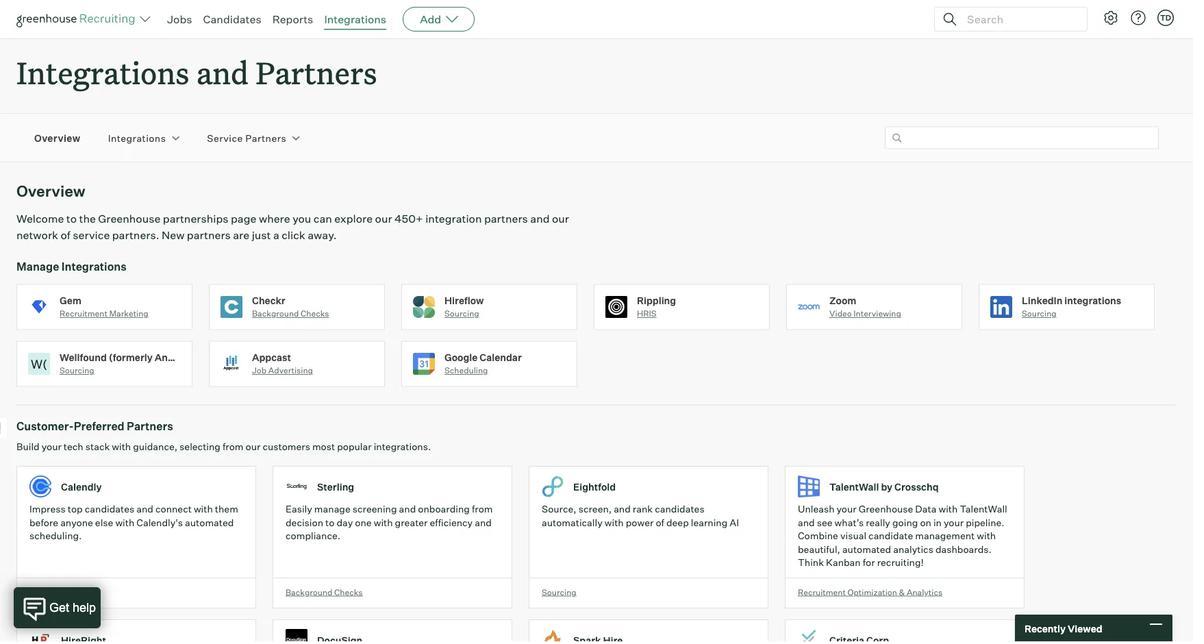 Task type: vqa. For each thing, say whether or not it's contained in the screenshot.
TD
yes



Task type: describe. For each thing, give the bounding box(es) containing it.
page
[[231, 212, 257, 226]]

kanban
[[826, 556, 861, 568]]

source,
[[542, 503, 577, 515]]

integrations.
[[374, 441, 431, 453]]

manage integrations
[[16, 259, 127, 273]]

see
[[817, 516, 833, 528]]

integrations
[[1065, 294, 1122, 306]]

overview link
[[34, 131, 81, 145]]

gem recruitment marketing
[[60, 294, 148, 319]]

deep
[[667, 516, 689, 528]]

explore
[[335, 212, 373, 226]]

unleash
[[798, 503, 835, 515]]

and inside the "source, screen, and rank candidates automatically with power of deep learning ai"
[[614, 503, 631, 515]]

screening
[[353, 503, 397, 515]]

click
[[282, 228, 305, 242]]

Search text field
[[964, 9, 1075, 29]]

gem
[[60, 294, 81, 306]]

by
[[881, 481, 893, 493]]

most
[[312, 441, 335, 453]]

viewed
[[1068, 622, 1103, 634]]

recruitment optimization & analytics
[[798, 587, 943, 597]]

top
[[68, 503, 83, 515]]

linkedin
[[1022, 294, 1063, 306]]

decision
[[286, 516, 323, 528]]

pipeline.
[[966, 516, 1005, 528]]

0 vertical spatial overview
[[34, 132, 81, 144]]

data
[[916, 503, 937, 515]]

recruitment inside gem recruitment marketing
[[60, 308, 107, 319]]

angellist
[[155, 351, 200, 363]]

sourcing inside "wellfound (formerly angellist talent) sourcing"
[[60, 365, 94, 376]]

talentwall inside unleash your greenhouse data with talentwall and see what's really going on in your pipeline. combine visual candidate management with beautiful, automated analytics dashboards. think kanban for recruiting!
[[960, 503, 1008, 515]]

easily
[[286, 503, 312, 515]]

service
[[207, 132, 243, 144]]

0 vertical spatial talentwall
[[830, 481, 879, 493]]

onboarding
[[418, 503, 470, 515]]

rippling hris
[[637, 294, 676, 319]]

checkr background checks
[[252, 294, 329, 319]]

calendar
[[480, 351, 522, 363]]

service
[[73, 228, 110, 242]]

customer-preferred partners
[[16, 419, 173, 433]]

greenhouse inside 'welcome to the greenhouse partnerships page where you can explore our 450+ integration partners and our network of service partners. new partners are just a click away.'
[[98, 212, 161, 226]]

analytics
[[894, 543, 934, 555]]

450+
[[395, 212, 423, 226]]

integration
[[426, 212, 482, 226]]

selecting
[[180, 441, 221, 453]]

zoom
[[830, 294, 857, 306]]

2 horizontal spatial our
[[552, 212, 569, 226]]

0 horizontal spatial from
[[223, 441, 244, 453]]

day
[[337, 516, 353, 528]]

your for build
[[42, 441, 62, 453]]

automated inside impress top candidates and connect with them before anyone else with calendly's automated scheduling.
[[185, 516, 234, 528]]

really
[[866, 516, 891, 528]]

tech
[[64, 441, 83, 453]]

screen,
[[579, 503, 612, 515]]

analytics
[[907, 587, 943, 597]]

from inside easily manage screening and onboarding from decision to day one with greater efficiency and compliance.
[[472, 503, 493, 515]]

with down pipeline.
[[977, 530, 996, 542]]

with right else
[[115, 516, 134, 528]]

reports
[[272, 12, 313, 26]]

zoom video interviewing
[[830, 294, 902, 319]]

dashboards.
[[936, 543, 992, 555]]

candidates link
[[203, 12, 261, 26]]

hireflow
[[445, 294, 484, 306]]

crosschq
[[895, 481, 939, 493]]

partners for integrations and partners
[[256, 52, 377, 92]]

sourcing inside linkedin integrations sourcing
[[1022, 308, 1057, 319]]

and inside 'welcome to the greenhouse partnerships page where you can explore our 450+ integration partners and our network of service partners. new partners are just a click away.'
[[531, 212, 550, 226]]

candidates inside the "source, screen, and rank candidates automatically with power of deep learning ai"
[[655, 503, 705, 515]]

sourcing inside hireflow sourcing
[[445, 308, 479, 319]]

popular
[[337, 441, 372, 453]]

td button
[[1155, 7, 1177, 29]]

2 horizontal spatial your
[[944, 516, 964, 528]]

of inside 'welcome to the greenhouse partnerships page where you can explore our 450+ integration partners and our network of service partners. new partners are just a click away.'
[[61, 228, 70, 242]]

a
[[273, 228, 279, 242]]

combine
[[798, 530, 839, 542]]

else
[[95, 516, 113, 528]]

just
[[252, 228, 271, 242]]

you
[[293, 212, 311, 226]]

add
[[420, 12, 441, 26]]

talentwall by crosschq
[[830, 481, 939, 493]]

w(
[[31, 356, 47, 371]]

checkr
[[252, 294, 285, 306]]

impress top candidates and connect with them before anyone else with calendly's automated scheduling.
[[29, 503, 238, 542]]

calendly
[[61, 481, 102, 493]]

partnerships
[[163, 212, 229, 226]]

your for unleash
[[837, 503, 857, 515]]

customer-
[[16, 419, 74, 433]]

build your tech stack with guidance, selecting from our customers most popular integrations.
[[16, 441, 431, 453]]

rippling
[[637, 294, 676, 306]]

impress
[[29, 503, 66, 515]]

the
[[79, 212, 96, 226]]

anyone
[[60, 516, 93, 528]]

compliance.
[[286, 530, 341, 542]]

sterling
[[317, 481, 354, 493]]

to inside easily manage screening and onboarding from decision to day one with greater efficiency and compliance.
[[325, 516, 335, 528]]

manage
[[314, 503, 351, 515]]

source, screen, and rank candidates automatically with power of deep learning ai
[[542, 503, 739, 528]]

advertising
[[268, 365, 313, 376]]

efficiency
[[430, 516, 473, 528]]

0 horizontal spatial partners
[[187, 228, 231, 242]]

1 vertical spatial recruitment
[[798, 587, 846, 597]]

customers
[[263, 441, 310, 453]]

ai
[[730, 516, 739, 528]]

learning
[[691, 516, 728, 528]]



Task type: locate. For each thing, give the bounding box(es) containing it.
preferred
[[74, 419, 125, 433]]

1 horizontal spatial automated
[[843, 543, 892, 555]]

and
[[196, 52, 249, 92], [531, 212, 550, 226], [136, 503, 153, 515], [399, 503, 416, 515], [614, 503, 631, 515], [475, 516, 492, 528], [798, 516, 815, 528]]

scheduling
[[445, 365, 488, 376], [29, 587, 73, 597]]

1 horizontal spatial our
[[375, 212, 392, 226]]

what's
[[835, 516, 864, 528]]

background checks
[[286, 587, 363, 597]]

0 horizontal spatial our
[[246, 441, 261, 453]]

0 horizontal spatial your
[[42, 441, 62, 453]]

appcast
[[252, 351, 291, 363]]

td button
[[1158, 10, 1174, 26]]

add button
[[403, 7, 475, 32]]

0 vertical spatial background
[[252, 308, 299, 319]]

0 horizontal spatial integrations link
[[108, 131, 166, 145]]

partners
[[256, 52, 377, 92], [245, 132, 286, 144], [127, 419, 173, 433]]

partners right integration
[[484, 212, 528, 226]]

0 vertical spatial checks
[[301, 308, 329, 319]]

interviewing
[[854, 308, 902, 319]]

beautiful,
[[798, 543, 841, 555]]

from right selecting
[[223, 441, 244, 453]]

0 vertical spatial from
[[223, 441, 244, 453]]

linkedin integrations sourcing
[[1022, 294, 1122, 319]]

connect
[[155, 503, 192, 515]]

your down the customer-
[[42, 441, 62, 453]]

automated
[[185, 516, 234, 528], [843, 543, 892, 555]]

0 horizontal spatial of
[[61, 228, 70, 242]]

partners for customer-preferred partners
[[127, 419, 173, 433]]

automated up for
[[843, 543, 892, 555]]

with down screening
[[374, 516, 393, 528]]

integrations and partners
[[16, 52, 377, 92]]

partners down "reports" link
[[256, 52, 377, 92]]

0 horizontal spatial candidates
[[85, 503, 134, 515]]

0 vertical spatial partners
[[484, 212, 528, 226]]

eightfold
[[573, 481, 616, 493]]

0 vertical spatial of
[[61, 228, 70, 242]]

to left the
[[66, 212, 77, 226]]

configure image
[[1103, 10, 1120, 26]]

1 vertical spatial automated
[[843, 543, 892, 555]]

in
[[934, 516, 942, 528]]

1 horizontal spatial talentwall
[[960, 503, 1008, 515]]

before
[[29, 516, 58, 528]]

0 horizontal spatial greenhouse
[[98, 212, 161, 226]]

candidates
[[203, 12, 261, 26]]

candidates up deep
[[655, 503, 705, 515]]

scheduling down google
[[445, 365, 488, 376]]

1 horizontal spatial candidates
[[655, 503, 705, 515]]

talent)
[[202, 351, 235, 363]]

1 vertical spatial integrations link
[[108, 131, 166, 145]]

0 vertical spatial greenhouse
[[98, 212, 161, 226]]

1 horizontal spatial scheduling
[[445, 365, 488, 376]]

from up efficiency
[[472, 503, 493, 515]]

our
[[375, 212, 392, 226], [552, 212, 569, 226], [246, 441, 261, 453]]

integrations
[[324, 12, 387, 26], [16, 52, 189, 92], [108, 132, 166, 144], [61, 259, 127, 273]]

unleash your greenhouse data with talentwall and see what's really going on in your pipeline. combine visual candidate management with beautiful, automated analytics dashboards. think kanban for recruiting!
[[798, 503, 1008, 568]]

one
[[355, 516, 372, 528]]

0 horizontal spatial talentwall
[[830, 481, 879, 493]]

background down compliance.
[[286, 587, 333, 597]]

0 horizontal spatial to
[[66, 212, 77, 226]]

automated down them
[[185, 516, 234, 528]]

1 horizontal spatial greenhouse
[[859, 503, 914, 515]]

candidate
[[869, 530, 914, 542]]

with inside the "source, screen, and rank candidates automatically with power of deep learning ai"
[[605, 516, 624, 528]]

0 vertical spatial recruitment
[[60, 308, 107, 319]]

with inside easily manage screening and onboarding from decision to day one with greater efficiency and compliance.
[[374, 516, 393, 528]]

talentwall up pipeline.
[[960, 503, 1008, 515]]

with
[[112, 441, 131, 453], [194, 503, 213, 515], [939, 503, 958, 515], [115, 516, 134, 528], [374, 516, 393, 528], [605, 516, 624, 528], [977, 530, 996, 542]]

1 horizontal spatial your
[[837, 503, 857, 515]]

1 horizontal spatial to
[[325, 516, 335, 528]]

2 candidates from the left
[[655, 503, 705, 515]]

wellfound (formerly angellist talent) sourcing
[[60, 351, 235, 376]]

power
[[626, 516, 654, 528]]

partners right service
[[245, 132, 286, 144]]

to
[[66, 212, 77, 226], [325, 516, 335, 528]]

1 horizontal spatial checks
[[334, 587, 363, 597]]

to inside 'welcome to the greenhouse partnerships page where you can explore our 450+ integration partners and our network of service partners. new partners are just a click away.'
[[66, 212, 77, 226]]

appcast job advertising
[[252, 351, 313, 376]]

None text field
[[885, 127, 1159, 149]]

0 horizontal spatial scheduling
[[29, 587, 73, 597]]

are
[[233, 228, 250, 242]]

checks up appcast job advertising
[[301, 308, 329, 319]]

recently
[[1025, 622, 1066, 634]]

automatically
[[542, 516, 603, 528]]

on
[[920, 516, 932, 528]]

0 vertical spatial integrations link
[[324, 12, 387, 26]]

0 vertical spatial partners
[[256, 52, 377, 92]]

1 horizontal spatial recruitment
[[798, 587, 846, 597]]

and inside impress top candidates and connect with them before anyone else with calendly's automated scheduling.
[[136, 503, 153, 515]]

2 vertical spatial partners
[[127, 419, 173, 433]]

1 vertical spatial partners
[[187, 228, 231, 242]]

scheduling.
[[29, 530, 82, 542]]

1 vertical spatial from
[[472, 503, 493, 515]]

your
[[42, 441, 62, 453], [837, 503, 857, 515], [944, 516, 964, 528]]

background down checkr on the top
[[252, 308, 299, 319]]

with up in
[[939, 503, 958, 515]]

automated inside unleash your greenhouse data with talentwall and see what's really going on in your pipeline. combine visual candidate management with beautiful, automated analytics dashboards. think kanban for recruiting!
[[843, 543, 892, 555]]

hireflow sourcing
[[445, 294, 484, 319]]

greater
[[395, 516, 428, 528]]

1 vertical spatial greenhouse
[[859, 503, 914, 515]]

partners up the guidance, at the bottom of the page
[[127, 419, 173, 433]]

recruitment down think
[[798, 587, 846, 597]]

candidates inside impress top candidates and connect with them before anyone else with calendly's automated scheduling.
[[85, 503, 134, 515]]

greenhouse inside unleash your greenhouse data with talentwall and see what's really going on in your pipeline. combine visual candidate management with beautiful, automated analytics dashboards. think kanban for recruiting!
[[859, 503, 914, 515]]

greenhouse recruiting image
[[16, 11, 140, 27]]

0 vertical spatial your
[[42, 441, 62, 453]]

1 vertical spatial of
[[656, 516, 665, 528]]

integrations link
[[324, 12, 387, 26], [108, 131, 166, 145]]

jobs link
[[167, 12, 192, 26]]

candidates up else
[[85, 503, 134, 515]]

network
[[16, 228, 58, 242]]

checks inside checkr background checks
[[301, 308, 329, 319]]

1 horizontal spatial of
[[656, 516, 665, 528]]

jobs
[[167, 12, 192, 26]]

1 vertical spatial checks
[[334, 587, 363, 597]]

1 vertical spatial to
[[325, 516, 335, 528]]

2 vertical spatial your
[[944, 516, 964, 528]]

scheduling inside google calendar scheduling
[[445, 365, 488, 376]]

to down "manage"
[[325, 516, 335, 528]]

recruiting!
[[877, 556, 924, 568]]

0 horizontal spatial recruitment
[[60, 308, 107, 319]]

1 vertical spatial scheduling
[[29, 587, 73, 597]]

service partners link
[[207, 131, 286, 145]]

1 horizontal spatial partners
[[484, 212, 528, 226]]

visual
[[841, 530, 867, 542]]

candidates
[[85, 503, 134, 515], [655, 503, 705, 515]]

greenhouse up partners. on the left of the page
[[98, 212, 161, 226]]

sourcing
[[445, 308, 479, 319], [1022, 308, 1057, 319], [60, 365, 94, 376], [542, 587, 577, 597]]

1 vertical spatial partners
[[245, 132, 286, 144]]

partners down partnerships
[[187, 228, 231, 242]]

checks down compliance.
[[334, 587, 363, 597]]

talentwall left by
[[830, 481, 879, 493]]

build
[[16, 441, 39, 453]]

1 vertical spatial background
[[286, 587, 333, 597]]

1 candidates from the left
[[85, 503, 134, 515]]

1 vertical spatial overview
[[16, 182, 85, 201]]

greenhouse up really
[[859, 503, 914, 515]]

reports link
[[272, 12, 313, 26]]

for
[[863, 556, 875, 568]]

your up the what's
[[837, 503, 857, 515]]

0 horizontal spatial automated
[[185, 516, 234, 528]]

calendly's
[[137, 516, 183, 528]]

optimization
[[848, 587, 898, 597]]

with down screen,
[[605, 516, 624, 528]]

0 horizontal spatial checks
[[301, 308, 329, 319]]

&
[[899, 587, 905, 597]]

0 vertical spatial to
[[66, 212, 77, 226]]

1 horizontal spatial integrations link
[[324, 12, 387, 26]]

can
[[314, 212, 332, 226]]

of left service
[[61, 228, 70, 242]]

them
[[215, 503, 238, 515]]

1 vertical spatial your
[[837, 503, 857, 515]]

1 horizontal spatial from
[[472, 503, 493, 515]]

video
[[830, 308, 852, 319]]

marketing
[[109, 308, 148, 319]]

1 vertical spatial talentwall
[[960, 503, 1008, 515]]

background inside checkr background checks
[[252, 308, 299, 319]]

management
[[916, 530, 975, 542]]

your up management
[[944, 516, 964, 528]]

and inside unleash your greenhouse data with talentwall and see what's really going on in your pipeline. combine visual candidate management with beautiful, automated analytics dashboards. think kanban for recruiting!
[[798, 516, 815, 528]]

welcome
[[16, 212, 64, 226]]

0 vertical spatial automated
[[185, 516, 234, 528]]

partners
[[484, 212, 528, 226], [187, 228, 231, 242]]

scheduling down scheduling.
[[29, 587, 73, 597]]

recruitment down gem
[[60, 308, 107, 319]]

with right stack
[[112, 441, 131, 453]]

easily manage screening and onboarding from decision to day one with greater efficiency and compliance.
[[286, 503, 493, 542]]

0 vertical spatial scheduling
[[445, 365, 488, 376]]

rank
[[633, 503, 653, 515]]

of inside the "source, screen, and rank candidates automatically with power of deep learning ai"
[[656, 516, 665, 528]]

service partners
[[207, 132, 286, 144]]

with left them
[[194, 503, 213, 515]]

away.
[[308, 228, 337, 242]]

of left deep
[[656, 516, 665, 528]]



